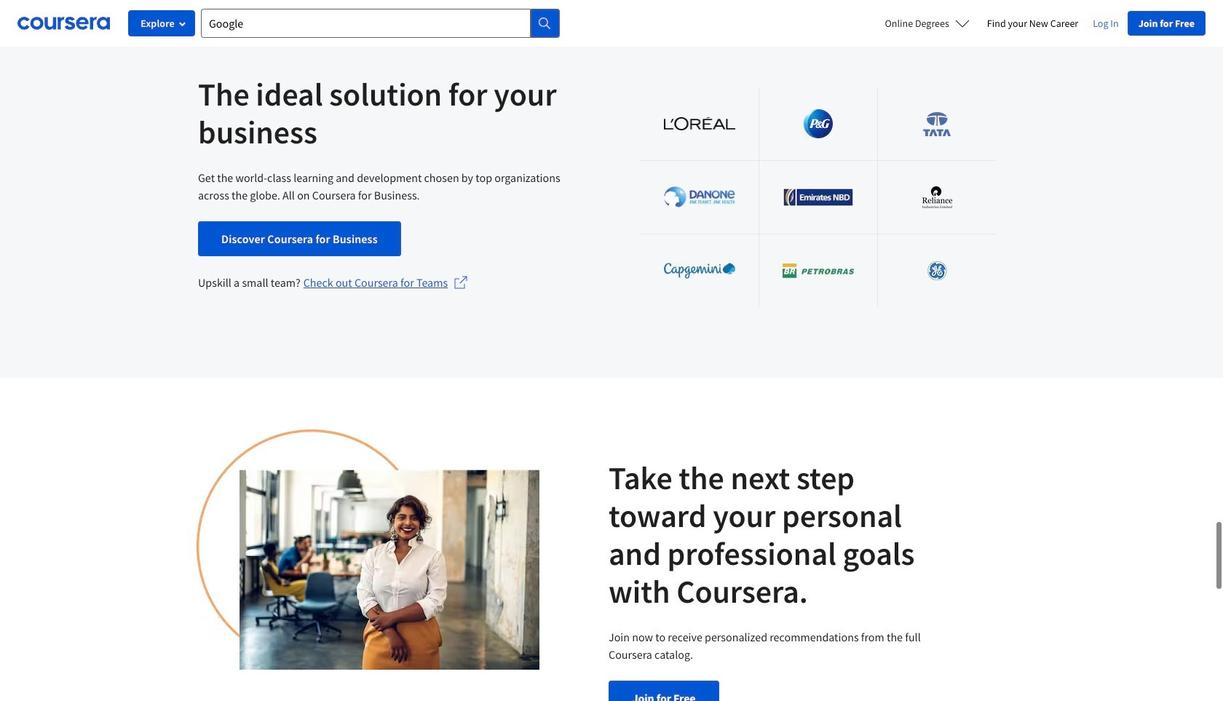 Task type: describe. For each thing, give the bounding box(es) containing it.
procter & gamble logo image
[[804, 109, 833, 138]]

capgemini logo image
[[665, 263, 735, 279]]

What do you want to learn? text field
[[201, 9, 531, 38]]

reliance industries limited logo image
[[922, 186, 952, 208]]



Task type: locate. For each thing, give the bounding box(es) containing it.
a lady standing in front of a meeting table image
[[197, 429, 540, 670]]

danone logo image
[[665, 186, 735, 209]]

None search field
[[201, 9, 560, 38]]

l'oreal logo image
[[665, 117, 735, 130]]

general electric logo image
[[926, 260, 949, 282]]

br petrobras logo image
[[783, 264, 854, 278]]

coursera image
[[17, 12, 110, 35]]

emirates nbd logo image
[[783, 188, 854, 207]]

tata communications logo image
[[923, 110, 952, 137]]



Task type: vqa. For each thing, say whether or not it's contained in the screenshot.
50
no



